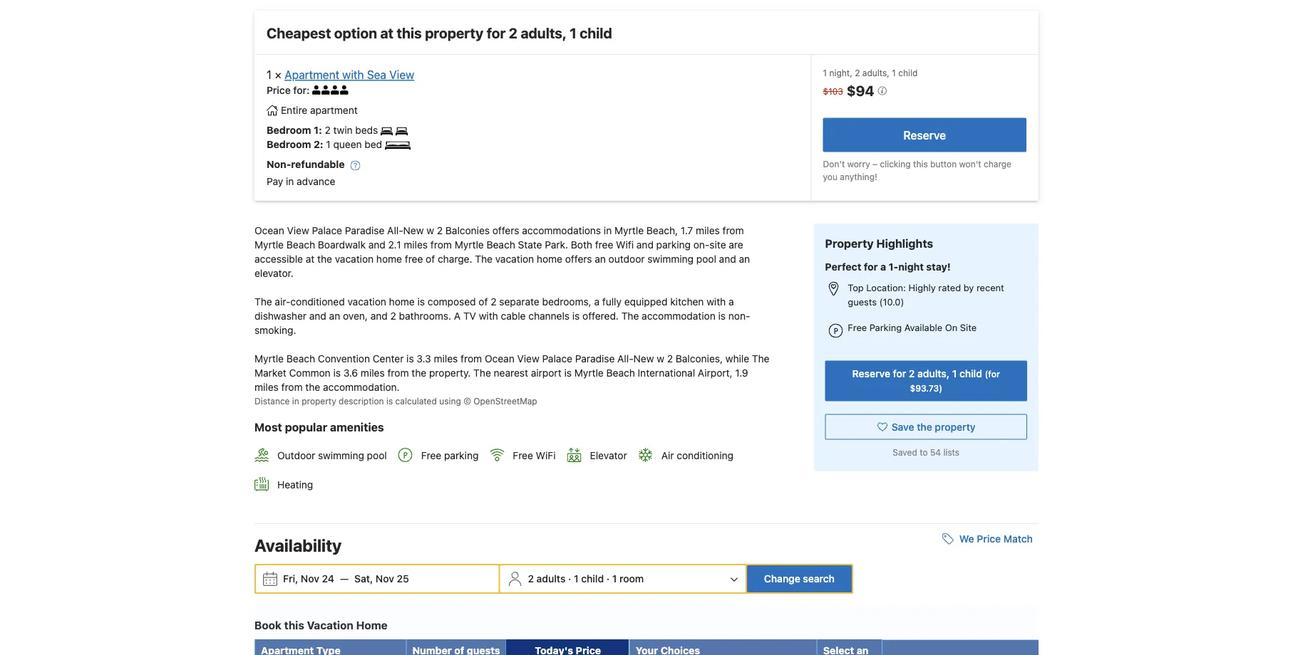 Task type: locate. For each thing, give the bounding box(es) containing it.
parking down beach, at the top of page
[[656, 239, 691, 251]]

while
[[726, 353, 749, 365]]

miles right 2.1
[[404, 239, 428, 251]]

swimming down beach, at the top of page
[[648, 254, 694, 265]]

free for free parking available on site
[[848, 322, 867, 333]]

saved to 54 lists
[[893, 448, 960, 458]]

with left sea
[[342, 68, 364, 82]]

bed image
[[381, 127, 393, 136], [396, 127, 408, 136]]

the left nearest
[[473, 368, 491, 379]]

$93.73)
[[910, 384, 942, 394]]

an left oven, at the left of the page
[[329, 311, 340, 322]]

for for reserve for 2 adults, 1 child
[[893, 368, 906, 380]]

rated
[[938, 283, 961, 293]]

the left air-
[[254, 296, 272, 308]]

0 vertical spatial swimming
[[648, 254, 694, 265]]

price down 1 ×
[[267, 85, 291, 96]]

home down 'park.'
[[537, 254, 562, 265]]

reserve inside reserve 'link'
[[903, 128, 946, 142]]

queen
[[333, 139, 362, 151]]

from
[[723, 225, 744, 237], [431, 239, 452, 251], [461, 353, 482, 365], [387, 368, 409, 379], [281, 382, 303, 394]]

0 horizontal spatial at
[[306, 254, 315, 265]]

2 vertical spatial property
[[935, 421, 976, 433]]

myrtle down balconies
[[455, 239, 484, 251]]

0 vertical spatial pool
[[696, 254, 716, 265]]

this
[[397, 24, 422, 41], [913, 159, 928, 169], [284, 619, 304, 632]]

adults, for 1
[[862, 68, 890, 78]]

with right the kitchen
[[707, 296, 726, 308]]

adults, for reserve
[[918, 368, 950, 380]]

reserve down parking
[[852, 368, 890, 380]]

parking inside ocean view palace paradise all-new w 2 balconies offers accommodations in myrtle beach, 1.7 miles from myrtle beach boardwalk and 2.1 miles from myrtle beach state park. both free wifi and parking on-site are accessible at the vacation home free of charge. the vacation home offers an outdoor swimming pool and an elevator. the air-conditioned vacation home is composed of 2 separate bedrooms, a fully equipped kitchen with a dishwasher and an oven, and 2 bathrooms. a tv with cable channels is offered. the accommodation is non- smoking. myrtle beach convention center is 3.3 miles from ocean view palace paradise all-new w 2 balconies, while the market common is 3.6 miles from the property. the nearest airport is myrtle beach international airport, 1.9 miles from the accommodation. distance in property description is calculated using © openstreetmap
[[656, 239, 691, 251]]

1 horizontal spatial offers
[[565, 254, 592, 265]]

perfect for a 1-night stay!
[[825, 261, 951, 273]]

apartment with sea view link
[[285, 68, 414, 82]]

all- up 2.1
[[387, 225, 403, 237]]

1 vertical spatial ocean
[[485, 353, 515, 365]]

composed
[[428, 296, 476, 308]]

0 vertical spatial property
[[425, 24, 484, 41]]

0 vertical spatial free
[[595, 239, 613, 251]]

1 horizontal spatial an
[[595, 254, 606, 265]]

is left non-
[[718, 311, 726, 322]]

this left button
[[913, 159, 928, 169]]

0 horizontal spatial view
[[287, 225, 309, 237]]

0 vertical spatial parking
[[656, 239, 691, 251]]

0 horizontal spatial nov
[[301, 573, 319, 585]]

change search button
[[747, 566, 852, 593]]

1 horizontal spatial free
[[513, 450, 533, 462]]

outdoor swimming pool
[[277, 450, 387, 462]]

0 vertical spatial bedroom
[[267, 124, 311, 136]]

offers up state
[[492, 225, 519, 237]]

reserve up button
[[903, 128, 946, 142]]

2.1
[[388, 239, 401, 251]]

saved
[[893, 448, 917, 458]]

0 horizontal spatial parking
[[444, 450, 479, 462]]

0 horizontal spatial this
[[284, 619, 304, 632]]

1 horizontal spatial ocean
[[485, 353, 515, 365]]

0 horizontal spatial with
[[342, 68, 364, 82]]

0 horizontal spatial adults,
[[521, 24, 567, 41]]

0 horizontal spatial palace
[[312, 225, 342, 237]]

elevator
[[590, 450, 627, 462]]

· right adults
[[568, 573, 571, 585]]

at right accessible
[[306, 254, 315, 265]]

1 vertical spatial free
[[405, 254, 423, 265]]

0 horizontal spatial bed image
[[381, 127, 393, 136]]

1 horizontal spatial w
[[657, 353, 664, 365]]

advance
[[297, 176, 335, 188]]

0 horizontal spatial of
[[426, 254, 435, 265]]

0 horizontal spatial w
[[426, 225, 434, 237]]

site
[[710, 239, 726, 251]]

reserve for 2 adults, 1 child
[[852, 368, 985, 380]]

ocean up nearest
[[485, 353, 515, 365]]

home
[[376, 254, 402, 265], [537, 254, 562, 265], [389, 296, 415, 308]]

offers
[[492, 225, 519, 237], [565, 254, 592, 265]]

view up accessible
[[287, 225, 309, 237]]

bedroom down "bedroom 1:"
[[267, 139, 311, 151]]

2 horizontal spatial free
[[848, 322, 867, 333]]

of right composed
[[479, 296, 488, 308]]

with
[[342, 68, 364, 82], [707, 296, 726, 308], [479, 311, 498, 322]]

new left balconies
[[403, 225, 424, 237]]

2
[[509, 24, 518, 41], [855, 68, 860, 78], [325, 124, 331, 136], [437, 225, 443, 237], [491, 296, 497, 308], [390, 311, 396, 322], [667, 353, 673, 365], [909, 368, 915, 380], [528, 573, 534, 585]]

of left charge.
[[426, 254, 435, 265]]

stay!
[[926, 261, 951, 273]]

2 horizontal spatial this
[[913, 159, 928, 169]]

swimming down amenities on the left bottom
[[318, 450, 364, 462]]

1 horizontal spatial all-
[[617, 353, 634, 365]]

0 horizontal spatial free
[[405, 254, 423, 265]]

0 horizontal spatial offers
[[492, 225, 519, 237]]

2 inside button
[[528, 573, 534, 585]]

1 horizontal spatial price
[[977, 533, 1001, 545]]

·
[[568, 573, 571, 585], [607, 573, 610, 585]]

is
[[417, 296, 425, 308], [572, 311, 580, 322], [718, 311, 726, 322], [406, 353, 414, 365], [333, 368, 341, 379], [564, 368, 572, 379], [386, 396, 393, 406]]

1 horizontal spatial nov
[[376, 573, 394, 585]]

air conditioning
[[661, 450, 734, 462]]

airport,
[[698, 368, 733, 379]]

2 vertical spatial view
[[517, 353, 539, 365]]

park.
[[545, 239, 568, 251]]

1 vertical spatial of
[[479, 296, 488, 308]]

pool down on-
[[696, 254, 716, 265]]

24
[[322, 573, 334, 585]]

1 horizontal spatial new
[[634, 353, 654, 365]]

1 × apartment with sea view
[[267, 68, 414, 82]]

for for perfect for a 1-night stay!
[[864, 261, 878, 273]]

a up non-
[[729, 296, 734, 308]]

an left outdoor
[[595, 254, 606, 265]]

reserve link
[[823, 118, 1027, 152]]

w up international
[[657, 353, 664, 365]]

myrtle right airport on the left bottom
[[574, 368, 604, 379]]

beach left state
[[487, 239, 515, 251]]

0 vertical spatial price
[[267, 85, 291, 96]]

1 ×
[[267, 68, 282, 82]]

bedroom 2:
[[267, 139, 323, 151]]

free parking
[[421, 450, 479, 462]]

market
[[254, 368, 286, 379]]

0 vertical spatial at
[[380, 24, 394, 41]]

from down the common
[[281, 382, 303, 394]]

1 vertical spatial swimming
[[318, 450, 364, 462]]

fri,
[[283, 573, 298, 585]]

0 vertical spatial reserve
[[903, 128, 946, 142]]

non-
[[267, 159, 291, 170]]

miles down market
[[254, 382, 279, 394]]

nov left 25
[[376, 573, 394, 585]]

1 horizontal spatial free
[[595, 239, 613, 251]]

1 vertical spatial at
[[306, 254, 315, 265]]

at right option
[[380, 24, 394, 41]]

adults
[[537, 573, 566, 585]]

is left 3.6
[[333, 368, 341, 379]]

free for free parking
[[421, 450, 441, 462]]

2 horizontal spatial view
[[517, 353, 539, 365]]

0 vertical spatial in
[[286, 176, 294, 188]]

paradise down offered. at left top
[[575, 353, 615, 365]]

1 vertical spatial property
[[302, 396, 336, 406]]

1 horizontal spatial adults,
[[862, 68, 890, 78]]

outdoor
[[609, 254, 645, 265]]

1 vertical spatial new
[[634, 353, 654, 365]]

swimming inside ocean view palace paradise all-new w 2 balconies offers accommodations in myrtle beach, 1.7 miles from myrtle beach boardwalk and 2.1 miles from myrtle beach state park. both free wifi and parking on-site are accessible at the vacation home free of charge. the vacation home offers an outdoor swimming pool and an elevator. the air-conditioned vacation home is composed of 2 separate bedrooms, a fully equipped kitchen with a dishwasher and an oven, and 2 bathrooms. a tv with cable channels is offered. the accommodation is non- smoking. myrtle beach convention center is 3.3 miles from ocean view palace paradise all-new w 2 balconies, while the market common is 3.6 miles from the property. the nearest airport is myrtle beach international airport, 1.9 miles from the accommodation. distance in property description is calculated using © openstreetmap
[[648, 254, 694, 265]]

0 horizontal spatial all-
[[387, 225, 403, 237]]

free for free wifi
[[513, 450, 533, 462]]

recent
[[977, 283, 1004, 293]]

bedroom for bedroom 2:
[[267, 139, 311, 151]]

this inside don't worry – clicking this button won't charge you anything!
[[913, 159, 928, 169]]

a
[[454, 311, 461, 322]]

2 horizontal spatial with
[[707, 296, 726, 308]]

1 bedroom from the top
[[267, 124, 311, 136]]

1 · from the left
[[568, 573, 571, 585]]

1 horizontal spatial parking
[[656, 239, 691, 251]]

1 horizontal spatial bed image
[[396, 127, 408, 136]]

bathrooms.
[[399, 311, 451, 322]]

with right tv
[[479, 311, 498, 322]]

pool down amenities on the left bottom
[[367, 450, 387, 462]]

top
[[848, 283, 864, 293]]

is down bedrooms,
[[572, 311, 580, 322]]

at inside ocean view palace paradise all-new w 2 balconies offers accommodations in myrtle beach, 1.7 miles from myrtle beach boardwalk and 2.1 miles from myrtle beach state park. both free wifi and parking on-site are accessible at the vacation home free of charge. the vacation home offers an outdoor swimming pool and an elevator. the air-conditioned vacation home is composed of 2 separate bedrooms, a fully equipped kitchen with a dishwasher and an oven, and 2 bathrooms. a tv with cable channels is offered. the accommodation is non- smoking. myrtle beach convention center is 3.3 miles from ocean view palace paradise all-new w 2 balconies, while the market common is 3.6 miles from the property. the nearest airport is myrtle beach international airport, 1.9 miles from the accommodation. distance in property description is calculated using © openstreetmap
[[306, 254, 315, 265]]

miles up accommodation.
[[361, 368, 385, 379]]

0 horizontal spatial reserve
[[852, 368, 890, 380]]

free left charge.
[[405, 254, 423, 265]]

0 vertical spatial view
[[389, 68, 414, 82]]

1 vertical spatial price
[[977, 533, 1001, 545]]

price inside dropdown button
[[977, 533, 1001, 545]]

new up international
[[634, 353, 654, 365]]

non-
[[728, 311, 750, 322]]

this right book
[[284, 619, 304, 632]]

1 vertical spatial pool
[[367, 450, 387, 462]]

vacation down state
[[495, 254, 534, 265]]

from up are
[[723, 225, 744, 237]]

book this vacation home
[[254, 619, 388, 632]]

price right we
[[977, 533, 1001, 545]]

1 vertical spatial this
[[913, 159, 928, 169]]

1 nov from the left
[[301, 573, 319, 585]]

on
[[945, 322, 958, 333]]

2 adults · 1 child · 1 room
[[528, 573, 644, 585]]

$94
[[847, 82, 878, 99]]

1 horizontal spatial reserve
[[903, 128, 946, 142]]

vacation
[[307, 619, 353, 632]]

free wifi
[[513, 450, 556, 462]]

a left '1-'
[[880, 261, 886, 273]]

an down are
[[739, 254, 750, 265]]

parking down ©
[[444, 450, 479, 462]]

0 horizontal spatial price
[[267, 85, 291, 96]]

the down boardwalk
[[317, 254, 332, 265]]

in right pay
[[286, 176, 294, 188]]

2 · from the left
[[607, 573, 610, 585]]

on-
[[693, 239, 710, 251]]

1 occupancy image from the left
[[312, 86, 321, 95]]

0 horizontal spatial a
[[594, 296, 600, 308]]

the right save
[[917, 421, 932, 433]]

free left wifi on the top left
[[595, 239, 613, 251]]

2 vertical spatial with
[[479, 311, 498, 322]]

0 vertical spatial all-
[[387, 225, 403, 237]]

book
[[254, 619, 282, 632]]

reserve for reserve
[[903, 128, 946, 142]]

price for :
[[267, 85, 312, 96]]

pool inside ocean view palace paradise all-new w 2 balconies offers accommodations in myrtle beach, 1.7 miles from myrtle beach boardwalk and 2.1 miles from myrtle beach state park. both free wifi and parking on-site are accessible at the vacation home free of charge. the vacation home offers an outdoor swimming pool and an elevator. the air-conditioned vacation home is composed of 2 separate bedrooms, a fully equipped kitchen with a dishwasher and an oven, and 2 bathrooms. a tv with cable channels is offered. the accommodation is non- smoking. myrtle beach convention center is 3.3 miles from ocean view palace paradise all-new w 2 balconies, while the market common is 3.6 miles from the property. the nearest airport is myrtle beach international airport, 1.9 miles from the accommodation. distance in property description is calculated using © openstreetmap
[[696, 254, 716, 265]]

this right option
[[397, 24, 422, 41]]

2 bedroom from the top
[[267, 139, 311, 151]]

a up offered. at left top
[[594, 296, 600, 308]]

in up outdoor
[[604, 225, 612, 237]]

2 occupancy image from the left
[[321, 86, 331, 95]]

1 horizontal spatial with
[[479, 311, 498, 322]]

occupancy image
[[312, 86, 321, 95], [321, 86, 331, 95], [340, 86, 349, 95]]

and down conditioned
[[309, 311, 326, 322]]

1 vertical spatial parking
[[444, 450, 479, 462]]

dishwasher
[[254, 311, 307, 322]]

paradise up boardwalk
[[345, 225, 385, 237]]

change search
[[764, 573, 835, 585]]

bed image up bed
[[381, 127, 393, 136]]

0 vertical spatial ocean
[[254, 225, 284, 237]]

we
[[959, 533, 974, 545]]

all- down offered. at left top
[[617, 353, 634, 365]]

view up nearest
[[517, 353, 539, 365]]

availability
[[254, 536, 342, 556]]

1 queen bed
[[326, 139, 382, 151]]

1 horizontal spatial palace
[[542, 353, 572, 365]]

nov left the 24
[[301, 573, 319, 585]]

0 vertical spatial paradise
[[345, 225, 385, 237]]

1:
[[314, 124, 322, 136]]

and left 2.1
[[368, 239, 385, 251]]

1 horizontal spatial swimming
[[648, 254, 694, 265]]

worry
[[847, 159, 870, 169]]

state
[[518, 239, 542, 251]]

lists
[[943, 448, 960, 458]]

vacation up oven, at the left of the page
[[348, 296, 386, 308]]

for for price for :
[[293, 85, 307, 96]]

charge.
[[438, 254, 472, 265]]

1 vertical spatial w
[[657, 353, 664, 365]]

1 vertical spatial reserve
[[852, 368, 890, 380]]

2 vertical spatial adults,
[[918, 368, 950, 380]]

button
[[930, 159, 957, 169]]

1 vertical spatial adults,
[[862, 68, 890, 78]]

adults,
[[521, 24, 567, 41], [862, 68, 890, 78], [918, 368, 950, 380]]

1 bed image from the left
[[381, 127, 393, 136]]

fri, nov 24 — sat, nov 25
[[283, 573, 409, 585]]

myrtle up wifi on the top left
[[615, 225, 644, 237]]

1 horizontal spatial view
[[389, 68, 414, 82]]

most
[[254, 421, 282, 435]]

1 vertical spatial offers
[[565, 254, 592, 265]]

0 vertical spatial with
[[342, 68, 364, 82]]

common
[[289, 368, 331, 379]]

1 horizontal spatial pool
[[696, 254, 716, 265]]

in right distance
[[292, 396, 299, 406]]

new
[[403, 225, 424, 237], [634, 353, 654, 365]]

2 vertical spatial this
[[284, 619, 304, 632]]

free left wifi
[[513, 450, 533, 462]]

miles
[[696, 225, 720, 237], [404, 239, 428, 251], [434, 353, 458, 365], [361, 368, 385, 379], [254, 382, 279, 394]]

equipped
[[624, 296, 668, 308]]

property
[[425, 24, 484, 41], [302, 396, 336, 406], [935, 421, 976, 433]]

—
[[340, 573, 349, 585]]

the
[[317, 254, 332, 265], [412, 368, 426, 379], [305, 382, 320, 394], [917, 421, 932, 433]]

1 horizontal spatial this
[[397, 24, 422, 41]]

1 horizontal spatial paradise
[[575, 353, 615, 365]]

child
[[580, 24, 612, 41], [898, 68, 918, 78], [960, 368, 982, 380], [581, 573, 604, 585]]

0 horizontal spatial free
[[421, 450, 441, 462]]

ocean up accessible
[[254, 225, 284, 237]]

1 vertical spatial bedroom
[[267, 139, 311, 151]]

the right charge.
[[475, 254, 493, 265]]

accommodations
[[522, 225, 601, 237]]

view right sea
[[389, 68, 414, 82]]

3 occupancy image from the left
[[340, 86, 349, 95]]

0 horizontal spatial swimming
[[318, 450, 364, 462]]

w left balconies
[[426, 225, 434, 237]]

from up property.
[[461, 353, 482, 365]]

2 horizontal spatial adults,
[[918, 368, 950, 380]]

offers down both
[[565, 254, 592, 265]]

palace up boardwalk
[[312, 225, 342, 237]]

beach up the common
[[286, 353, 315, 365]]

· left room on the bottom left
[[607, 573, 610, 585]]

0 horizontal spatial ocean
[[254, 225, 284, 237]]



Task type: vqa. For each thing, say whether or not it's contained in the screenshot.
this to the right
yes



Task type: describe. For each thing, give the bounding box(es) containing it.
we price match button
[[937, 527, 1039, 552]]

option
[[334, 24, 377, 41]]

(10.0)
[[879, 297, 904, 308]]

home down 2.1
[[376, 254, 402, 265]]

center
[[373, 353, 404, 365]]

entire apartment
[[281, 105, 358, 116]]

is left calculated
[[386, 396, 393, 406]]

save the property
[[892, 421, 976, 433]]

both
[[571, 239, 592, 251]]

1.7
[[681, 225, 693, 237]]

myrtle up accessible
[[254, 239, 284, 251]]

conditioning
[[677, 450, 734, 462]]

property inside ocean view palace paradise all-new w 2 balconies offers accommodations in myrtle beach, 1.7 miles from myrtle beach boardwalk and 2.1 miles from myrtle beach state park. both free wifi and parking on-site are accessible at the vacation home free of charge. the vacation home offers an outdoor swimming pool and an elevator. the air-conditioned vacation home is composed of 2 separate bedrooms, a fully equipped kitchen with a dishwasher and an oven, and 2 bathrooms. a tv with cable channels is offered. the accommodation is non- smoking. myrtle beach convention center is 3.3 miles from ocean view palace paradise all-new w 2 balconies, while the market common is 3.6 miles from the property. the nearest airport is myrtle beach international airport, 1.9 miles from the accommodation. distance in property description is calculated using © openstreetmap
[[302, 396, 336, 406]]

entire
[[281, 105, 307, 116]]

miles up property.
[[434, 353, 458, 365]]

0 vertical spatial palace
[[312, 225, 342, 237]]

calculated
[[395, 396, 437, 406]]

wifi
[[616, 239, 634, 251]]

the right while
[[752, 353, 770, 365]]

won't
[[959, 159, 981, 169]]

0 vertical spatial this
[[397, 24, 422, 41]]

child inside the 2 adults · 1 child · 1 room button
[[581, 573, 604, 585]]

0 vertical spatial new
[[403, 225, 424, 237]]

2 bed image from the left
[[396, 127, 408, 136]]

from down center
[[387, 368, 409, 379]]

offered.
[[583, 311, 619, 322]]

parking
[[870, 322, 902, 333]]

free parking available on site
[[848, 322, 977, 333]]

0 vertical spatial of
[[426, 254, 435, 265]]

the down the common
[[305, 382, 320, 394]]

apartment
[[310, 105, 358, 116]]

home up bathrooms.
[[389, 296, 415, 308]]

1 horizontal spatial a
[[729, 296, 734, 308]]

boardwalk
[[318, 239, 366, 251]]

1-
[[889, 261, 898, 273]]

and right wifi on the top left
[[637, 239, 654, 251]]

25
[[397, 573, 409, 585]]

cable
[[501, 311, 526, 322]]

channels
[[528, 311, 570, 322]]

non-refundable
[[267, 159, 345, 170]]

using
[[439, 396, 461, 406]]

2 twin beds
[[325, 124, 378, 136]]

highlights
[[876, 237, 933, 251]]

1 horizontal spatial property
[[425, 24, 484, 41]]

nearest
[[494, 368, 528, 379]]

the inside button
[[917, 421, 932, 433]]

smoking.
[[254, 325, 296, 337]]

more details on meals and payment options image
[[350, 161, 360, 171]]

most popular amenities
[[254, 421, 384, 435]]

2 horizontal spatial an
[[739, 254, 750, 265]]

to
[[920, 448, 928, 458]]

2 nov from the left
[[376, 573, 394, 585]]

bedrooms,
[[542, 296, 591, 308]]

match
[[1004, 533, 1033, 545]]

fully
[[602, 296, 622, 308]]

the down 3.3
[[412, 368, 426, 379]]

and down are
[[719, 254, 736, 265]]

bed
[[365, 139, 382, 151]]

ocean view palace paradise all-new w 2 balconies offers accommodations in myrtle beach, 1.7 miles from myrtle beach boardwalk and 2.1 miles from myrtle beach state park. both free wifi and parking on-site are accessible at the vacation home free of charge. the vacation home offers an outdoor swimming pool and an elevator. the air-conditioned vacation home is composed of 2 separate bedrooms, a fully equipped kitchen with a dishwasher and an oven, and 2 bathrooms. a tv with cable channels is offered. the accommodation is non- smoking. myrtle beach convention center is 3.3 miles from ocean view palace paradise all-new w 2 balconies, while the market common is 3.6 miles from the property. the nearest airport is myrtle beach international airport, 1.9 miles from the accommodation. distance in property description is calculated using © openstreetmap
[[254, 225, 772, 406]]

heating
[[277, 479, 313, 491]]

popular
[[285, 421, 327, 435]]

night
[[898, 261, 924, 273]]

beach left international
[[606, 368, 635, 379]]

$103
[[823, 86, 843, 96]]

0 vertical spatial w
[[426, 225, 434, 237]]

beach up accessible
[[286, 239, 315, 251]]

1 vertical spatial in
[[604, 225, 612, 237]]

elevator.
[[254, 268, 294, 280]]

bedroom 1:
[[267, 124, 322, 136]]

1 vertical spatial paradise
[[575, 353, 615, 365]]

accommodation
[[642, 311, 716, 322]]

clicking
[[880, 159, 911, 169]]

property inside button
[[935, 421, 976, 433]]

refundable
[[291, 159, 345, 170]]

pay
[[267, 176, 283, 188]]

description
[[339, 396, 384, 406]]

anything!
[[840, 172, 877, 182]]

2 adults · 1 child · 1 room button
[[502, 566, 744, 593]]

guests
[[848, 297, 877, 308]]

2 vertical spatial in
[[292, 396, 299, 406]]

don't worry – clicking this button won't charge you anything!
[[823, 159, 1012, 182]]

1 horizontal spatial at
[[380, 24, 394, 41]]

perfect
[[825, 261, 861, 273]]

0 horizontal spatial an
[[329, 311, 340, 322]]

miles up on-
[[696, 225, 720, 237]]

separate
[[499, 296, 539, 308]]

(for $93.73)
[[910, 369, 1000, 394]]

1 vertical spatial palace
[[542, 353, 572, 365]]

sea
[[367, 68, 386, 82]]

0 vertical spatial offers
[[492, 225, 519, 237]]

location:
[[866, 283, 906, 293]]

2:
[[314, 139, 323, 151]]

bedroom for bedroom 1:
[[267, 124, 311, 136]]

home
[[356, 619, 388, 632]]

from up charge.
[[431, 239, 452, 251]]

wifi
[[536, 450, 556, 462]]

(for
[[985, 369, 1000, 379]]

the down equipped
[[621, 311, 639, 322]]

save the property button
[[825, 414, 1027, 440]]

1 vertical spatial view
[[287, 225, 309, 237]]

cheapest
[[267, 24, 331, 41]]

vacation down boardwalk
[[335, 254, 374, 265]]

1.9
[[735, 368, 748, 379]]

twin
[[333, 124, 353, 136]]

reserve for reserve for 2 adults, 1 child
[[852, 368, 890, 380]]

2 horizontal spatial a
[[880, 261, 886, 273]]

myrtle up market
[[254, 353, 284, 365]]

we price match
[[959, 533, 1033, 545]]

occupancy image
[[331, 86, 340, 95]]

is left 3.3
[[406, 353, 414, 365]]

air-
[[275, 296, 290, 308]]

1 horizontal spatial of
[[479, 296, 488, 308]]

balconies,
[[676, 353, 723, 365]]

air
[[661, 450, 674, 462]]

international
[[638, 368, 695, 379]]

property highlights
[[825, 237, 933, 251]]

and right oven, at the left of the page
[[370, 311, 388, 322]]

balconies
[[445, 225, 490, 237]]

is right airport on the left bottom
[[564, 368, 572, 379]]

by
[[964, 283, 974, 293]]

are
[[729, 239, 743, 251]]

search
[[803, 573, 835, 585]]

0 vertical spatial adults,
[[521, 24, 567, 41]]

convention
[[318, 353, 370, 365]]

sat,
[[354, 573, 373, 585]]

is up bathrooms.
[[417, 296, 425, 308]]

0 horizontal spatial pool
[[367, 450, 387, 462]]

distance
[[254, 396, 290, 406]]

sat, nov 25 button
[[349, 567, 415, 592]]

beds
[[355, 124, 378, 136]]

room
[[619, 573, 644, 585]]



